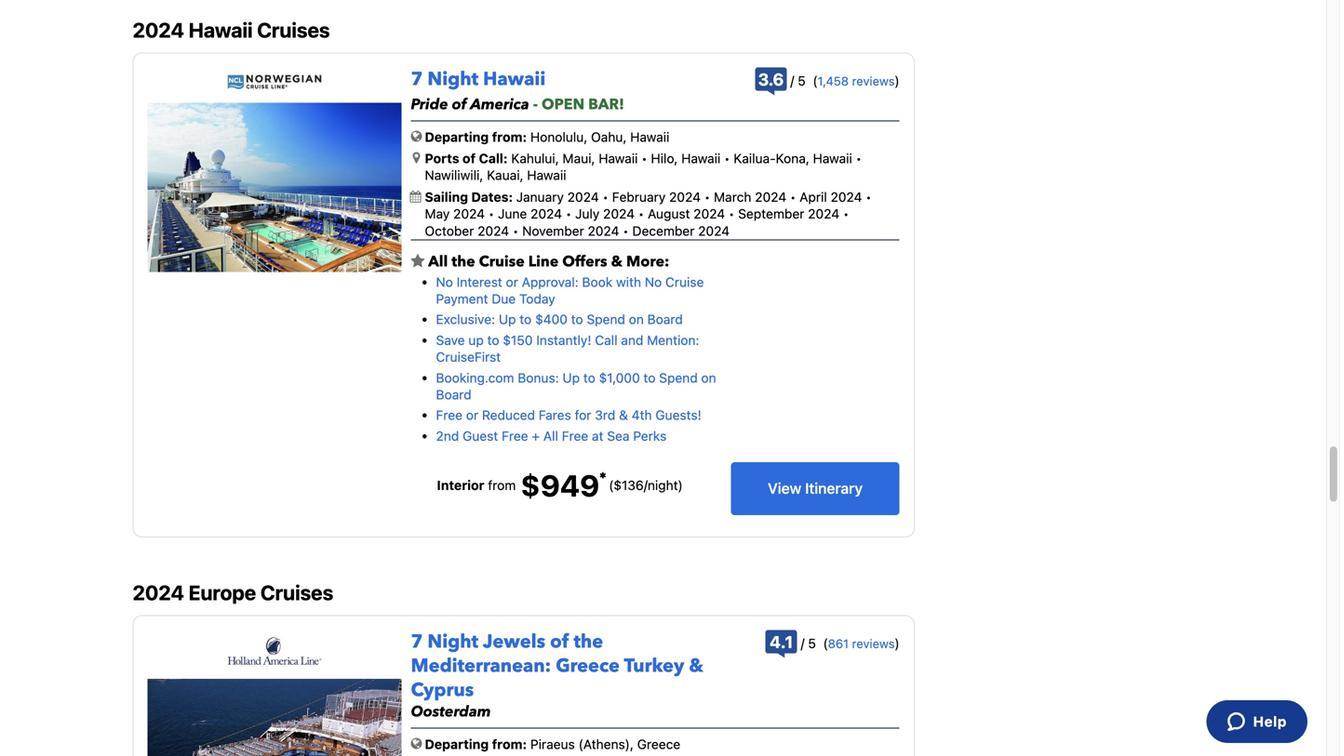 Task type: locate. For each thing, give the bounding box(es) containing it.
cruise up interest
[[479, 252, 525, 272]]

free down free or reduced fares for 3rd & 4th guests! link
[[562, 428, 588, 444]]

departing down oosterdam
[[425, 737, 489, 752]]

cruise inside "no interest or approval: book with no cruise payment due today exclusive: up to $400 to spend on board save up to $150 instantly! call and mention: cruisefirst booking.com bonus: up to $1,000 to spend on board free or reduced fares for 3rd & 4th guests! 2nd guest free + all free at sea perks"
[[665, 274, 704, 290]]

1 horizontal spatial all
[[543, 428, 558, 444]]

0 horizontal spatial /
[[644, 478, 648, 493]]

0 horizontal spatial greece
[[556, 654, 620, 679]]

1 vertical spatial (
[[823, 636, 828, 651]]

1 from: from the top
[[492, 129, 527, 145]]

cruises up holland america line image
[[261, 581, 333, 605]]

1 horizontal spatial /
[[791, 73, 794, 88]]

calendar image
[[410, 191, 421, 203]]

/ inside 4.1 / 5 ( 861 reviews )
[[801, 636, 805, 651]]

hawaii
[[189, 18, 253, 42], [483, 67, 546, 92], [630, 129, 670, 145], [599, 151, 638, 166], [681, 151, 721, 166], [813, 151, 852, 166], [527, 168, 566, 183]]

or up the guest
[[466, 408, 479, 423]]

1 departing from the top
[[425, 129, 489, 145]]

call
[[595, 333, 618, 348]]

7 night jewels of the mediterranean: greece turkey & cyprus oosterdam
[[411, 630, 704, 723]]

to left $1,000
[[583, 370, 595, 386]]

offers
[[562, 252, 607, 272]]

cruises for 7 night jewels of the mediterranean: greece turkey & cyprus
[[261, 581, 333, 605]]

1,458 reviews link
[[818, 74, 895, 88]]

0 vertical spatial spend
[[587, 312, 625, 327]]

january 2024 • february 2024 • march 2024 • april 2024 • may 2024 • june 2024 • july 2024 • august 2024 • september 2024 • october 2024 • november 2024 • december 2024
[[425, 189, 872, 239]]

0 horizontal spatial or
[[466, 408, 479, 423]]

3rd
[[595, 408, 615, 423]]

1 night from the top
[[428, 67, 478, 92]]

europe
[[189, 581, 256, 605]]

star image
[[411, 254, 425, 269]]

the
[[452, 252, 475, 272], [574, 630, 603, 655]]

0 horizontal spatial board
[[436, 387, 472, 403]]

on
[[629, 312, 644, 327], [701, 370, 716, 386]]

5 inside 3.6 / 5 ( 1,458 reviews )
[[798, 73, 806, 88]]

0 vertical spatial night
[[428, 67, 478, 92]]

1 horizontal spatial no
[[645, 274, 662, 290]]

hawaii up norwegian cruise line image on the left top of the page
[[189, 18, 253, 42]]

0 horizontal spatial all
[[428, 252, 448, 272]]

reviews right "861"
[[852, 637, 895, 651]]

guest
[[463, 428, 498, 444]]

5 right 3.6
[[798, 73, 806, 88]]

no interest or approval: book with no cruise payment due today link
[[436, 274, 704, 307]]

1 vertical spatial cruises
[[261, 581, 333, 605]]

hawaii inside 7 night hawaii pride of america - open bar!
[[483, 67, 546, 92]]

to right $1,000
[[644, 370, 656, 386]]

1 vertical spatial all
[[543, 428, 558, 444]]

hawaii down oahu,
[[599, 151, 638, 166]]

on up guests!
[[701, 370, 716, 386]]

honolulu,
[[530, 129, 588, 145]]

on up and
[[629, 312, 644, 327]]

2 horizontal spatial /
[[801, 636, 805, 651]]

&
[[611, 252, 623, 272], [619, 408, 628, 423], [689, 654, 704, 679]]

2 from: from the top
[[492, 737, 527, 752]]

0 vertical spatial greece
[[556, 654, 620, 679]]

night)
[[648, 478, 683, 493]]

1 horizontal spatial 5
[[808, 636, 816, 651]]

jewels
[[483, 630, 546, 655]]

0 vertical spatial on
[[629, 312, 644, 327]]

free up the 2nd
[[436, 408, 463, 423]]

asterisk image
[[600, 472, 606, 479]]

& right turkey
[[689, 654, 704, 679]]

hawaii up america
[[483, 67, 546, 92]]

1 horizontal spatial or
[[506, 274, 518, 290]]

1 reviews from the top
[[852, 74, 895, 88]]

all right star icon on the top left of page
[[428, 252, 448, 272]]

0 vertical spatial cruises
[[257, 18, 330, 42]]

1 vertical spatial reviews
[[852, 637, 895, 651]]

( right "4.1"
[[823, 636, 828, 651]]

2 reviews from the top
[[852, 637, 895, 651]]

0 horizontal spatial up
[[499, 312, 516, 327]]

june
[[498, 206, 527, 222]]

of inside 7 night jewels of the mediterranean: greece turkey & cyprus oosterdam
[[550, 630, 569, 655]]

2 departing from the top
[[425, 737, 489, 752]]

/ right asterisk image
[[644, 478, 648, 493]]

may
[[425, 206, 450, 222]]

1 no from the left
[[436, 274, 453, 290]]

no down more:
[[645, 274, 662, 290]]

0 vertical spatial from:
[[492, 129, 527, 145]]

more:
[[626, 252, 669, 272]]

3.6
[[758, 69, 784, 89]]

/ inside 3.6 / 5 ( 1,458 reviews )
[[791, 73, 794, 88]]

( inside 4.1 / 5 ( 861 reviews )
[[823, 636, 828, 651]]

1 vertical spatial on
[[701, 370, 716, 386]]

1 vertical spatial cruise
[[665, 274, 704, 290]]

booking.com
[[436, 370, 514, 386]]

bonus:
[[518, 370, 559, 386]]

1 vertical spatial spend
[[659, 370, 698, 386]]

0 vertical spatial )
[[895, 73, 900, 88]]

1 vertical spatial night
[[428, 630, 478, 655]]

due
[[492, 291, 516, 307]]

(
[[813, 73, 818, 88], [823, 636, 828, 651]]

/ right "4.1"
[[801, 636, 805, 651]]

kahului, maui, hawaii • hilo, hawaii • kailua-kona, hawaii • nawiliwili, kauai, hawaii
[[425, 151, 862, 183]]

+
[[532, 428, 540, 444]]

view
[[768, 480, 802, 498]]

1 vertical spatial or
[[466, 408, 479, 423]]

0 vertical spatial 5
[[798, 73, 806, 88]]

1 7 from the top
[[411, 67, 423, 92]]

fares
[[539, 408, 571, 423]]

up
[[499, 312, 516, 327], [563, 370, 580, 386]]

night up cyprus
[[428, 630, 478, 655]]

cruises up norwegian cruise line image on the left top of the page
[[257, 18, 330, 42]]

0 vertical spatial or
[[506, 274, 518, 290]]

norwegian cruise line image
[[227, 74, 322, 90]]

the left turkey
[[574, 630, 603, 655]]

1 vertical spatial the
[[574, 630, 603, 655]]

0 vertical spatial departing
[[425, 129, 489, 145]]

0 vertical spatial &
[[611, 252, 623, 272]]

861
[[828, 637, 849, 651]]

1 vertical spatial 5
[[808, 636, 816, 651]]

7 up cyprus
[[411, 630, 423, 655]]

1 vertical spatial &
[[619, 408, 628, 423]]

reviews inside 3.6 / 5 ( 1,458 reviews )
[[852, 74, 895, 88]]

globe image
[[411, 737, 422, 750]]

1 horizontal spatial cruise
[[665, 274, 704, 290]]

board
[[647, 312, 683, 327], [436, 387, 472, 403]]

march
[[714, 189, 752, 205]]

1 vertical spatial from:
[[492, 737, 527, 752]]

1 horizontal spatial up
[[563, 370, 580, 386]]

& left the "4th"
[[619, 408, 628, 423]]

up down save up to $150 instantly! call and mention: cruisefirst 'link'
[[563, 370, 580, 386]]

0 vertical spatial up
[[499, 312, 516, 327]]

1 horizontal spatial (
[[823, 636, 828, 651]]

night inside 7 night hawaii pride of america - open bar!
[[428, 67, 478, 92]]

of right pride in the left top of the page
[[452, 95, 467, 115]]

) inside 3.6 / 5 ( 1,458 reviews )
[[895, 73, 900, 88]]

) right '1,458'
[[895, 73, 900, 88]]

1 horizontal spatial board
[[647, 312, 683, 327]]

night up pride in the left top of the page
[[428, 67, 478, 92]]

hawaii right kona, on the right of page
[[813, 151, 852, 166]]

mediterranean:
[[411, 654, 551, 679]]

all right + in the bottom of the page
[[543, 428, 558, 444]]

1 vertical spatial of
[[463, 151, 476, 166]]

night inside 7 night jewels of the mediterranean: greece turkey & cyprus oosterdam
[[428, 630, 478, 655]]

free
[[436, 408, 463, 423], [502, 428, 528, 444], [562, 428, 588, 444]]

nawiliwili,
[[425, 168, 483, 183]]

to
[[520, 312, 532, 327], [571, 312, 583, 327], [487, 333, 499, 348], [583, 370, 595, 386], [644, 370, 656, 386]]

1 horizontal spatial the
[[574, 630, 603, 655]]

1 vertical spatial )
[[895, 636, 900, 651]]

0 vertical spatial reviews
[[852, 74, 895, 88]]

( right 3.6
[[813, 73, 818, 88]]

1 vertical spatial board
[[436, 387, 472, 403]]

departing up the 'ports of call:'
[[425, 129, 489, 145]]

7 for mediterranean:
[[411, 630, 423, 655]]

$150
[[503, 333, 533, 348]]

reviews right '1,458'
[[852, 74, 895, 88]]

) for 7 night hawaii
[[895, 73, 900, 88]]

1 horizontal spatial on
[[701, 370, 716, 386]]

) right "861"
[[895, 636, 900, 651]]

free left + in the bottom of the page
[[502, 428, 528, 444]]

0 horizontal spatial free
[[436, 408, 463, 423]]

or
[[506, 274, 518, 290], [466, 408, 479, 423]]

hawaii up hilo,
[[630, 129, 670, 145]]

4.1
[[770, 632, 793, 652]]

1 horizontal spatial greece
[[637, 737, 681, 752]]

no up 'payment'
[[436, 274, 453, 290]]

7 inside 7 night hawaii pride of america - open bar!
[[411, 67, 423, 92]]

of up nawiliwili,
[[463, 151, 476, 166]]

0 vertical spatial (
[[813, 73, 818, 88]]

0 horizontal spatial 5
[[798, 73, 806, 88]]

/
[[791, 73, 794, 88], [644, 478, 648, 493], [801, 636, 805, 651]]

april
[[800, 189, 827, 205]]

7 inside 7 night jewels of the mediterranean: greece turkey & cyprus oosterdam
[[411, 630, 423, 655]]

5 left "861"
[[808, 636, 816, 651]]

or up due
[[506, 274, 518, 290]]

7
[[411, 67, 423, 92], [411, 630, 423, 655]]

2 ) from the top
[[895, 636, 900, 651]]

hilo,
[[651, 151, 678, 166]]

kahului,
[[511, 151, 559, 166]]

2 vertical spatial &
[[689, 654, 704, 679]]

-
[[533, 95, 538, 115]]

of right jewels
[[550, 630, 569, 655]]

5 inside 4.1 / 5 ( 861 reviews )
[[808, 636, 816, 651]]

( inside 3.6 / 5 ( 1,458 reviews )
[[813, 73, 818, 88]]

the up interest
[[452, 252, 475, 272]]

0 horizontal spatial the
[[452, 252, 475, 272]]

) inside 4.1 / 5 ( 861 reviews )
[[895, 636, 900, 651]]

january
[[516, 189, 564, 205]]

5 for 7 night jewels of the mediterranean: greece turkey & cyprus
[[808, 636, 816, 651]]

board up mention:
[[647, 312, 683, 327]]

0 horizontal spatial (
[[813, 73, 818, 88]]

from: up call:
[[492, 129, 527, 145]]

($136 / night)
[[609, 478, 683, 493]]

greece right (athens),
[[637, 737, 681, 752]]

ports
[[425, 151, 459, 166]]

no
[[436, 274, 453, 290], [645, 274, 662, 290]]

0 vertical spatial cruise
[[479, 252, 525, 272]]

2 7 from the top
[[411, 630, 423, 655]]

1 vertical spatial up
[[563, 370, 580, 386]]

2 vertical spatial of
[[550, 630, 569, 655]]

reviews inside 4.1 / 5 ( 861 reviews )
[[852, 637, 895, 651]]

up down due
[[499, 312, 516, 327]]

kona,
[[776, 151, 810, 166]]

cruises for 7 night hawaii
[[257, 18, 330, 42]]

0 horizontal spatial no
[[436, 274, 453, 290]]

/ right 3.6
[[791, 73, 794, 88]]

for
[[575, 408, 591, 423]]

& up the with
[[611, 252, 623, 272]]

spend up call
[[587, 312, 625, 327]]

and
[[621, 333, 643, 348]]

greece left turkey
[[556, 654, 620, 679]]

2 night from the top
[[428, 630, 478, 655]]

from: left piraeus on the left of the page
[[492, 737, 527, 752]]

call:
[[479, 151, 508, 166]]

1 vertical spatial 7
[[411, 630, 423, 655]]

booking.com bonus: up to $1,000 to spend on board link
[[436, 370, 716, 403]]

cruise down more:
[[665, 274, 704, 290]]

board down booking.com
[[436, 387, 472, 403]]

2024
[[133, 18, 184, 42], [567, 189, 599, 205], [669, 189, 701, 205], [755, 189, 787, 205], [831, 189, 862, 205], [453, 206, 485, 222], [531, 206, 562, 222], [603, 206, 635, 222], [694, 206, 725, 222], [808, 206, 840, 222], [478, 223, 509, 239], [588, 223, 619, 239], [698, 223, 730, 239], [133, 581, 184, 605]]

cruisefirst
[[436, 350, 501, 365]]

from:
[[492, 129, 527, 145], [492, 737, 527, 752]]

0 vertical spatial /
[[791, 73, 794, 88]]

night
[[428, 67, 478, 92], [428, 630, 478, 655]]

5
[[798, 73, 806, 88], [808, 636, 816, 651]]

/ for 7 night hawaii
[[791, 73, 794, 88]]

1 vertical spatial departing
[[425, 737, 489, 752]]

0 vertical spatial the
[[452, 252, 475, 272]]

0 vertical spatial of
[[452, 95, 467, 115]]

spend
[[587, 312, 625, 327], [659, 370, 698, 386]]

0 vertical spatial 7
[[411, 67, 423, 92]]

instantly!
[[536, 333, 592, 348]]

1 ) from the top
[[895, 73, 900, 88]]

guests!
[[656, 408, 702, 423]]

spend up guests!
[[659, 370, 698, 386]]

2 vertical spatial /
[[801, 636, 805, 651]]

0 horizontal spatial spend
[[587, 312, 625, 327]]

7 up pride in the left top of the page
[[411, 67, 423, 92]]



Task type: describe. For each thing, give the bounding box(es) containing it.
ports of call:
[[425, 151, 508, 166]]

departing from: honolulu, oahu, hawaii
[[425, 129, 670, 145]]

night for hawaii
[[428, 67, 478, 92]]

kailua-
[[734, 151, 776, 166]]

$1,000
[[599, 370, 640, 386]]

861 reviews link
[[828, 637, 895, 651]]

oosterdam
[[411, 702, 491, 723]]

piraeus
[[530, 737, 575, 752]]

mention:
[[647, 333, 699, 348]]

& inside 7 night jewels of the mediterranean: greece turkey & cyprus oosterdam
[[689, 654, 704, 679]]

interior
[[437, 478, 484, 493]]

2 horizontal spatial free
[[562, 428, 588, 444]]

greece inside 7 night jewels of the mediterranean: greece turkey & cyprus oosterdam
[[556, 654, 620, 679]]

america
[[470, 95, 529, 115]]

pride of america image
[[148, 103, 402, 272]]

from: for 7 night jewels of the mediterranean: greece turkey & cyprus
[[492, 737, 527, 752]]

4.1 / 5 ( 861 reviews )
[[770, 632, 900, 652]]

night for jewels
[[428, 630, 478, 655]]

holland america line image
[[227, 637, 322, 666]]

august
[[648, 206, 690, 222]]

february
[[612, 189, 666, 205]]

reduced
[[482, 408, 535, 423]]

of inside 7 night hawaii pride of america - open bar!
[[452, 95, 467, 115]]

hawaii right hilo,
[[681, 151, 721, 166]]

free or reduced fares for 3rd & 4th guests! link
[[436, 408, 702, 423]]

2024 hawaii cruises
[[133, 18, 330, 42]]

2 no from the left
[[645, 274, 662, 290]]

to right up
[[487, 333, 499, 348]]

dates:
[[471, 189, 513, 205]]

7 night hawaii pride of america - open bar!
[[411, 67, 624, 115]]

approval:
[[522, 274, 579, 290]]

payment
[[436, 291, 488, 307]]

interior from $949
[[437, 468, 600, 503]]

interest
[[457, 274, 502, 290]]

1 horizontal spatial spend
[[659, 370, 698, 386]]

map marker image
[[413, 151, 420, 164]]

july
[[575, 206, 600, 222]]

2nd
[[436, 428, 459, 444]]

from: for 7 night hawaii
[[492, 129, 527, 145]]

save
[[436, 333, 465, 348]]

save up to $150 instantly! call and mention: cruisefirst link
[[436, 333, 699, 365]]

view itinerary
[[768, 480, 863, 498]]

& inside "no interest or approval: book with no cruise payment due today exclusive: up to $400 to spend on board save up to $150 instantly! call and mention: cruisefirst booking.com bonus: up to $1,000 to spend on board free or reduced fares for 3rd & 4th guests! 2nd guest free + all free at sea perks"
[[619, 408, 628, 423]]

line
[[528, 252, 559, 272]]

open
[[542, 95, 585, 115]]

2nd guest free + all free at sea perks link
[[436, 428, 667, 444]]

up
[[469, 333, 484, 348]]

cyprus
[[411, 678, 474, 704]]

1 horizontal spatial free
[[502, 428, 528, 444]]

to up $150
[[520, 312, 532, 327]]

the inside 7 night jewels of the mediterranean: greece turkey & cyprus oosterdam
[[574, 630, 603, 655]]

itinerary
[[805, 480, 863, 498]]

$949
[[521, 468, 600, 503]]

pride
[[411, 95, 448, 115]]

(athens),
[[579, 737, 634, 752]]

all the cruise line offers & more:
[[425, 252, 669, 272]]

globe image
[[411, 130, 422, 143]]

to up instantly! on the left top of the page
[[571, 312, 583, 327]]

reviews for 7 night jewels of the mediterranean: greece turkey & cyprus
[[852, 637, 895, 651]]

exclusive:
[[436, 312, 495, 327]]

maui,
[[563, 151, 595, 166]]

0 horizontal spatial on
[[629, 312, 644, 327]]

5 for 7 night hawaii
[[798, 73, 806, 88]]

oosterdam image
[[148, 679, 402, 757]]

departing for 7 night hawaii
[[425, 129, 489, 145]]

1 vertical spatial /
[[644, 478, 648, 493]]

kauai,
[[487, 168, 524, 183]]

book
[[582, 274, 613, 290]]

bar!
[[588, 95, 624, 115]]

0 vertical spatial board
[[647, 312, 683, 327]]

today
[[519, 291, 555, 307]]

perks
[[633, 428, 667, 444]]

) for 7 night jewels of the mediterranean: greece turkey & cyprus
[[895, 636, 900, 651]]

3.6 / 5 ( 1,458 reviews )
[[758, 69, 900, 89]]

october
[[425, 223, 474, 239]]

sailing
[[425, 189, 468, 205]]

all inside "no interest or approval: book with no cruise payment due today exclusive: up to $400 to spend on board save up to $150 instantly! call and mention: cruisefirst booking.com bonus: up to $1,000 to spend on board free or reduced fares for 3rd & 4th guests! 2nd guest free + all free at sea perks"
[[543, 428, 558, 444]]

7 for america
[[411, 67, 423, 92]]

( for 7 night jewels of the mediterranean: greece turkey & cyprus
[[823, 636, 828, 651]]

with
[[616, 274, 641, 290]]

departing from: piraeus (athens), greece
[[425, 737, 681, 752]]

( for 7 night hawaii
[[813, 73, 818, 88]]

1 vertical spatial greece
[[637, 737, 681, 752]]

from
[[488, 478, 516, 493]]

december
[[632, 223, 695, 239]]

0 horizontal spatial cruise
[[479, 252, 525, 272]]

sea
[[607, 428, 630, 444]]

/ for 7 night jewels of the mediterranean: greece turkey & cyprus
[[801, 636, 805, 651]]

view itinerary link
[[731, 463, 900, 516]]

departing for 7 night jewels of the mediterranean: greece turkey & cyprus
[[425, 737, 489, 752]]

sailing dates:
[[425, 189, 516, 205]]

($136
[[609, 478, 644, 493]]

0 vertical spatial all
[[428, 252, 448, 272]]

reviews for 7 night hawaii
[[852, 74, 895, 88]]

2024 europe cruises
[[133, 581, 333, 605]]

oahu,
[[591, 129, 627, 145]]

turkey
[[624, 654, 684, 679]]

no interest or approval: book with no cruise payment due today exclusive: up to $400 to spend on board save up to $150 instantly! call and mention: cruisefirst booking.com bonus: up to $1,000 to spend on board free or reduced fares for 3rd & 4th guests! 2nd guest free + all free at sea perks
[[436, 274, 716, 444]]

$400
[[535, 312, 568, 327]]

november
[[522, 223, 584, 239]]

hawaii down kahului,
[[527, 168, 566, 183]]



Task type: vqa. For each thing, say whether or not it's contained in the screenshot.
Hawaii
yes



